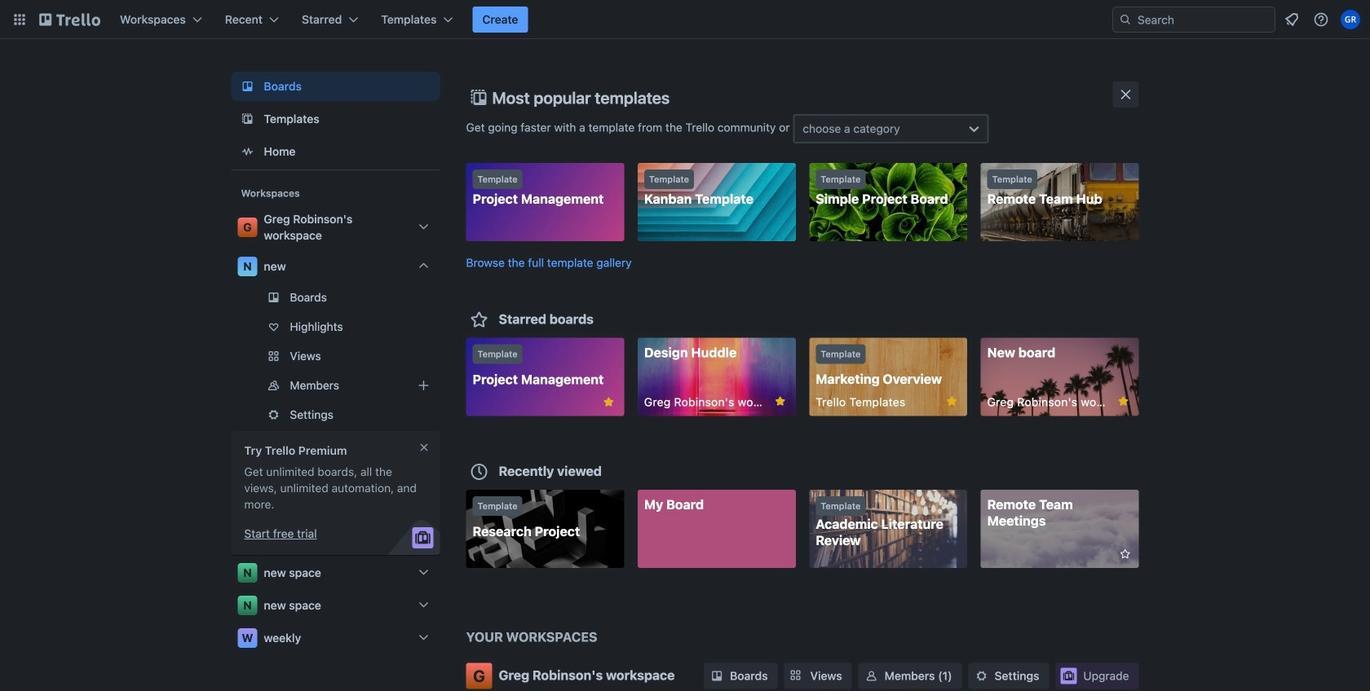 Task type: locate. For each thing, give the bounding box(es) containing it.
add image
[[414, 376, 434, 396]]

open information menu image
[[1313, 11, 1330, 28]]

sm image
[[974, 669, 990, 685]]

greg robinson (gregrobinson96) image
[[1341, 10, 1361, 29]]

1 sm image from the left
[[709, 669, 725, 685]]

click to unstar this board. it will be removed from your starred list. image
[[773, 394, 788, 409], [602, 395, 616, 410]]

primary element
[[0, 0, 1370, 39]]

0 horizontal spatial sm image
[[709, 669, 725, 685]]

1 horizontal spatial sm image
[[864, 669, 880, 685]]

0 horizontal spatial click to unstar this board. it will be removed from your starred list. image
[[602, 395, 616, 410]]

0 notifications image
[[1282, 10, 1302, 29]]

home image
[[238, 142, 257, 162]]

sm image
[[709, 669, 725, 685], [864, 669, 880, 685]]



Task type: describe. For each thing, give the bounding box(es) containing it.
Search field
[[1132, 8, 1275, 31]]

back to home image
[[39, 7, 100, 33]]

1 horizontal spatial click to unstar this board. it will be removed from your starred list. image
[[773, 394, 788, 409]]

board image
[[238, 77, 257, 96]]

2 sm image from the left
[[864, 669, 880, 685]]

search image
[[1119, 13, 1132, 26]]

template board image
[[238, 109, 257, 129]]



Task type: vqa. For each thing, say whether or not it's contained in the screenshot.
Click To Unstar This Board. It Will Be Removed From Your Starred List. icon to the right
yes



